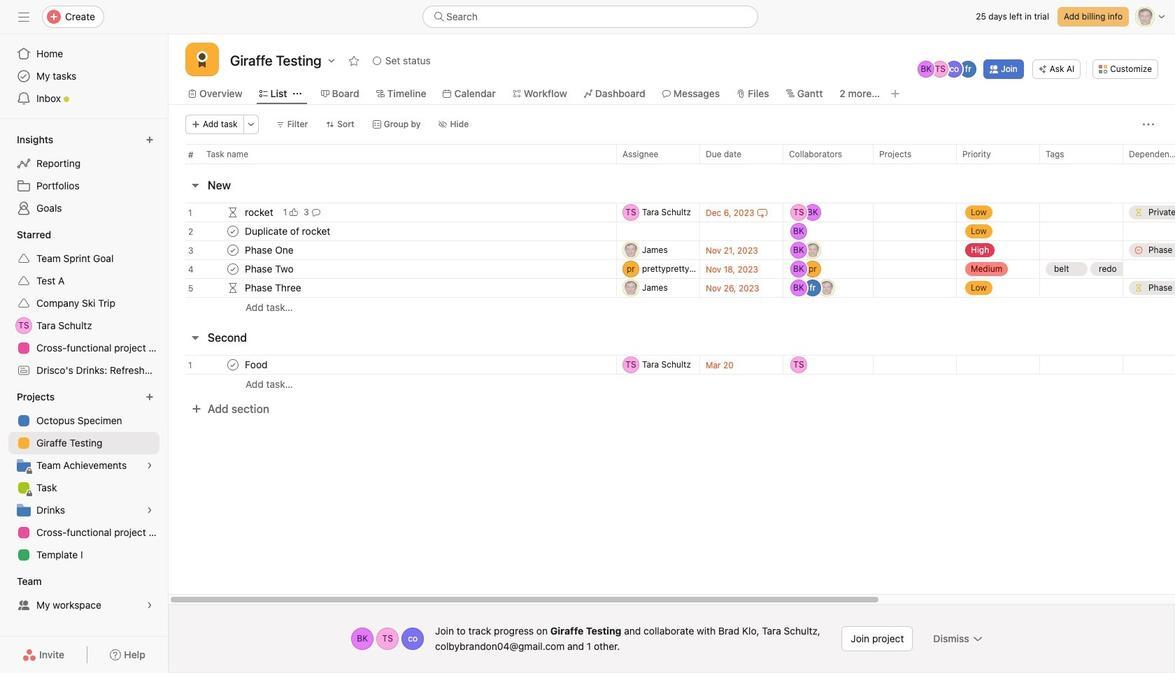 Task type: locate. For each thing, give the bounding box(es) containing it.
0 vertical spatial mark complete checkbox
[[225, 242, 241, 259]]

2 mark complete image from the top
[[225, 261, 241, 278]]

2 mark complete checkbox from the top
[[225, 357, 241, 374]]

1 task name text field from the top
[[242, 225, 335, 239]]

task name text field inside the phase one cell
[[242, 243, 298, 257]]

mark complete checkbox inside phase two cell
[[225, 261, 241, 278]]

task name text field for rocket cell
[[242, 206, 277, 220]]

1 vertical spatial mark complete checkbox
[[225, 261, 241, 278]]

new insights image
[[145, 136, 154, 144]]

tags for duplicate of rocket cell
[[1039, 222, 1123, 241]]

1 mark complete image from the top
[[225, 242, 241, 259]]

mark complete image for the phase one cell in the top of the page
[[225, 242, 241, 259]]

1 vertical spatial task name text field
[[242, 262, 298, 276]]

collapse task list for this group image
[[190, 180, 201, 191]]

linked projects for phase three cell
[[873, 278, 957, 298]]

task name text field inside food cell
[[242, 358, 272, 372]]

collapse task list for this group image
[[190, 332, 201, 343]]

2 mark complete checkbox from the top
[[225, 261, 241, 278]]

phase one cell
[[169, 241, 616, 260]]

mark complete image
[[225, 223, 241, 240], [225, 357, 241, 374]]

mark complete image
[[225, 242, 241, 259], [225, 261, 241, 278]]

task name text field for the phase one cell in the top of the page
[[242, 243, 298, 257]]

list box
[[423, 6, 758, 28]]

more actions image
[[972, 634, 983, 645]]

task name text field inside phase three cell
[[242, 281, 305, 295]]

mark complete checkbox inside duplicate of rocket cell
[[225, 223, 241, 240]]

phase two cell
[[169, 260, 616, 279]]

Task name text field
[[242, 206, 277, 220], [242, 243, 298, 257], [242, 281, 305, 295], [242, 358, 272, 372]]

Mark complete checkbox
[[225, 223, 241, 240], [225, 357, 241, 374]]

see details, team achievements image
[[145, 462, 154, 470]]

mark complete image for duplicate of rocket cell at the top of page
[[225, 223, 241, 240]]

mark complete checkbox for phase two cell
[[225, 261, 241, 278]]

mark complete image inside phase two cell
[[225, 261, 241, 278]]

1 vertical spatial mark complete image
[[225, 261, 241, 278]]

1 task name text field from the top
[[242, 206, 277, 220]]

1 like. click to like this task image
[[290, 208, 298, 217]]

row
[[169, 144, 1175, 170], [185, 163, 1175, 164], [169, 199, 1175, 227], [169, 218, 1175, 246], [169, 236, 1175, 264], [169, 255, 1175, 283], [169, 274, 1175, 302], [169, 297, 1175, 317], [169, 351, 1175, 379], [169, 374, 1175, 394]]

see details, my workspace image
[[145, 602, 154, 610]]

linked projects for rocket cell
[[873, 203, 957, 222]]

2 mark complete image from the top
[[225, 357, 241, 374]]

2 task name text field from the top
[[242, 243, 298, 257]]

task name text field inside rocket cell
[[242, 206, 277, 220]]

Mark complete checkbox
[[225, 242, 241, 259], [225, 261, 241, 278]]

mark complete checkbox for duplicate of rocket cell at the top of page
[[225, 223, 241, 240]]

0 vertical spatial mark complete image
[[225, 242, 241, 259]]

tab actions image
[[293, 90, 301, 98]]

mark complete image inside the phase one cell
[[225, 242, 241, 259]]

1 mark complete image from the top
[[225, 223, 241, 240]]

2 task name text field from the top
[[242, 262, 298, 276]]

1 mark complete checkbox from the top
[[225, 223, 241, 240]]

0 vertical spatial task name text field
[[242, 225, 335, 239]]

dependencies image
[[225, 280, 241, 297]]

Task name text field
[[242, 225, 335, 239], [242, 262, 298, 276]]

0 horizontal spatial more actions image
[[247, 120, 255, 129]]

task name text field for food cell
[[242, 358, 272, 372]]

mark complete checkbox for the phase one cell in the top of the page
[[225, 242, 241, 259]]

dependencies image
[[225, 204, 241, 221]]

mark complete checkbox inside food cell
[[225, 357, 241, 374]]

mark complete image inside food cell
[[225, 357, 241, 374]]

1 vertical spatial mark complete image
[[225, 357, 241, 374]]

4 task name text field from the top
[[242, 358, 272, 372]]

3 task name text field from the top
[[242, 281, 305, 295]]

header new tree grid
[[169, 199, 1175, 317]]

task name text field inside duplicate of rocket cell
[[242, 225, 335, 239]]

0 vertical spatial mark complete image
[[225, 223, 241, 240]]

mark complete image inside duplicate of rocket cell
[[225, 223, 241, 240]]

1 vertical spatial mark complete checkbox
[[225, 357, 241, 374]]

more actions image
[[1143, 119, 1154, 130], [247, 120, 255, 129]]

phase three cell
[[169, 278, 616, 298]]

mark complete checkbox inside the phase one cell
[[225, 242, 241, 259]]

projects element
[[0, 385, 168, 569]]

1 mark complete checkbox from the top
[[225, 242, 241, 259]]

task name text field inside phase two cell
[[242, 262, 298, 276]]

0 vertical spatial mark complete checkbox
[[225, 223, 241, 240]]



Task type: vqa. For each thing, say whether or not it's contained in the screenshot.
1st Task name text field from the bottom of the Header New tree grid
yes



Task type: describe. For each thing, give the bounding box(es) containing it.
tags for rocket cell
[[1039, 203, 1123, 222]]

1 horizontal spatial more actions image
[[1143, 119, 1154, 130]]

linked projects for duplicate of rocket cell
[[873, 222, 957, 241]]

see details, drinks image
[[145, 506, 154, 515]]

mark complete checkbox for food cell
[[225, 357, 241, 374]]

task name text field for mark complete image in phase two cell
[[242, 262, 298, 276]]

food cell
[[169, 355, 616, 375]]

mark complete image for food cell
[[225, 357, 241, 374]]

duplicate of rocket cell
[[169, 222, 616, 241]]

header second tree grid
[[169, 351, 1175, 394]]

hide sidebar image
[[18, 11, 29, 22]]

3 comments image
[[312, 208, 320, 217]]

global element
[[0, 34, 168, 118]]

task name text field for mark complete icon in the duplicate of rocket cell
[[242, 225, 335, 239]]

insights element
[[0, 127, 168, 222]]

teams element
[[0, 569, 168, 620]]

rocket cell
[[169, 203, 616, 222]]

starred element
[[0, 222, 168, 385]]

task name text field for phase three cell
[[242, 281, 305, 295]]

tags for phase three cell
[[1039, 278, 1123, 298]]

new project or portfolio image
[[145, 393, 154, 402]]

mark complete image for phase two cell
[[225, 261, 241, 278]]

ribbon image
[[194, 51, 211, 68]]

you've reached the maximum number of tabs. remove a tab to add a new one. image
[[890, 88, 901, 99]]

add to starred image
[[348, 55, 359, 66]]



